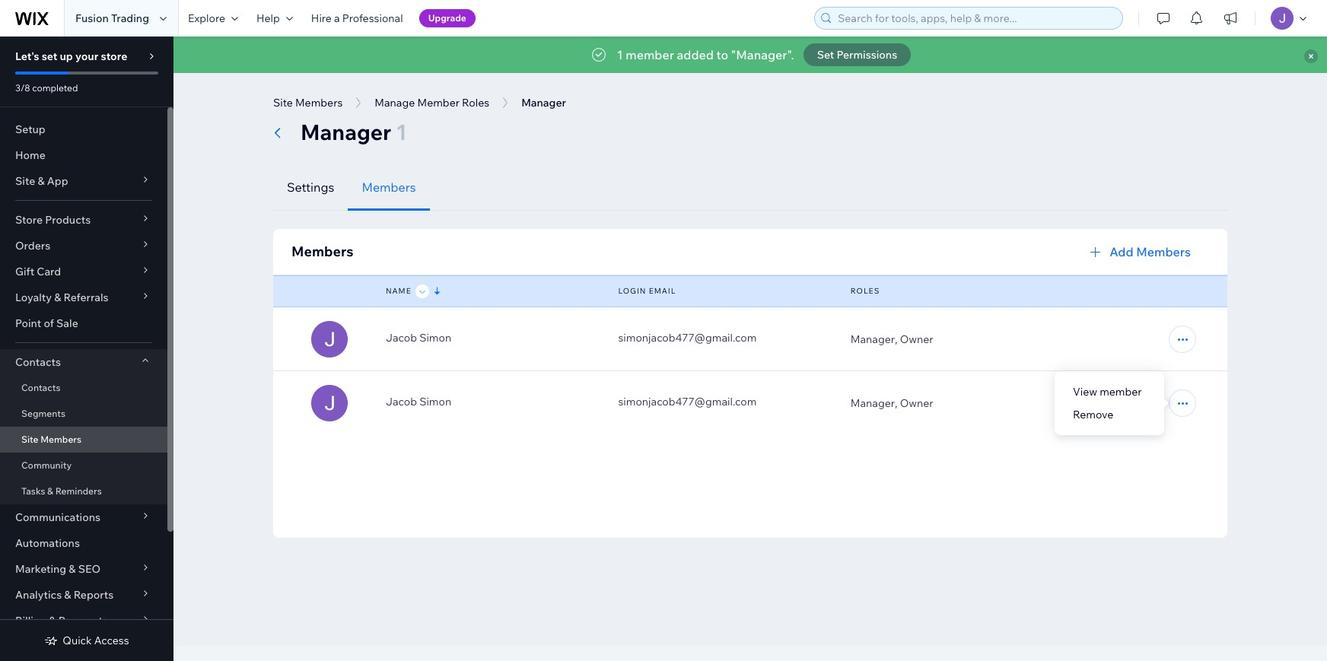 Task type: locate. For each thing, give the bounding box(es) containing it.
marketing & seo
[[15, 563, 101, 576]]

0 vertical spatial site members
[[273, 96, 343, 110]]

& right loyalty
[[54, 291, 61, 305]]

& inside "dropdown button"
[[69, 563, 76, 576]]

1 vertical spatial jacob simon image
[[311, 385, 348, 422]]

gift card
[[15, 265, 61, 279]]

2 jacob from the top
[[386, 395, 417, 409]]

0 horizontal spatial member
[[626, 47, 674, 62]]

view member
[[1074, 385, 1142, 399]]

community link
[[0, 453, 167, 479]]

simon for 2nd jacob simon icon from the top
[[420, 395, 452, 409]]

jacob simon for second jacob simon icon from the bottom
[[386, 331, 452, 345]]

& left reports
[[64, 589, 71, 602]]

roles inside button
[[462, 96, 490, 110]]

point of sale link
[[0, 311, 167, 337]]

trading
[[111, 11, 149, 25]]

0 vertical spatial member
[[626, 47, 674, 62]]

analytics & reports
[[15, 589, 114, 602]]

billing & payments button
[[0, 608, 167, 634]]

1 vertical spatial simonjacob477@gmail.com
[[619, 395, 757, 409]]

1 vertical spatial jacob simon
[[386, 395, 452, 409]]

2 jacob simon from the top
[[386, 395, 452, 409]]

0 vertical spatial ,
[[895, 333, 898, 346]]

member up remove button
[[1100, 385, 1142, 399]]

1 vertical spatial simon
[[420, 395, 452, 409]]

1 owner from the top
[[900, 333, 934, 346]]

let's set up your store
[[15, 49, 127, 63]]

1 jacob simon image from the top
[[311, 321, 348, 358]]

view
[[1074, 385, 1098, 399]]

jacob
[[386, 331, 417, 345], [386, 395, 417, 409]]

member inside button
[[1100, 385, 1142, 399]]

set
[[817, 48, 835, 62]]

member
[[626, 47, 674, 62], [1100, 385, 1142, 399]]

manager for second jacob simon icon from the bottom
[[851, 333, 895, 346]]

0 vertical spatial contacts
[[15, 356, 61, 369]]

1 , from the top
[[895, 333, 898, 346]]

login
[[619, 286, 647, 296]]

0 vertical spatial simonjacob477@gmail.com
[[619, 331, 757, 345]]

professional
[[342, 11, 403, 25]]

1 member added to "manager". alert
[[174, 37, 1328, 73]]

site inside "link"
[[21, 434, 38, 445]]

0 vertical spatial manager , owner
[[851, 333, 934, 346]]

2 , from the top
[[895, 397, 898, 410]]

0 horizontal spatial roles
[[462, 96, 490, 110]]

contacts for the "contacts" link
[[21, 382, 60, 394]]

a
[[334, 11, 340, 25]]

site members inside button
[[273, 96, 343, 110]]

name
[[386, 286, 412, 296]]

point of sale
[[15, 317, 78, 330]]

app
[[47, 174, 68, 188]]

0 vertical spatial simon
[[420, 331, 452, 345]]

help
[[257, 11, 280, 25]]

fusion
[[75, 11, 109, 25]]

owner
[[900, 333, 934, 346], [900, 397, 934, 410]]

1 simonjacob477@gmail.com from the top
[[619, 331, 757, 345]]

member for 1
[[626, 47, 674, 62]]

& right the billing in the bottom left of the page
[[49, 614, 56, 628]]

1 left added
[[617, 47, 623, 62]]

quick access
[[63, 634, 129, 648]]

2 owner from the top
[[900, 397, 934, 410]]

site & app
[[15, 174, 68, 188]]

member
[[418, 96, 460, 110]]

segments
[[21, 408, 65, 420]]

point
[[15, 317, 41, 330]]

Search for tools, apps, help & more... field
[[834, 8, 1118, 29]]

jacob simon image
[[311, 321, 348, 358], [311, 385, 348, 422]]

contacts
[[15, 356, 61, 369], [21, 382, 60, 394]]

0 vertical spatial 1
[[617, 47, 623, 62]]

site members up community
[[21, 434, 81, 445]]

added
[[677, 47, 714, 62]]

3/8
[[15, 82, 30, 94]]

members inside "link"
[[40, 434, 81, 445]]

0 vertical spatial manager
[[301, 119, 392, 145]]

site
[[273, 96, 293, 110], [15, 174, 35, 188], [21, 434, 38, 445]]

store products
[[15, 213, 91, 227]]

1 vertical spatial roles
[[851, 286, 880, 296]]

0 vertical spatial jacob simon
[[386, 331, 452, 345]]

site members button
[[266, 91, 350, 114]]

1 manager , owner from the top
[[851, 333, 934, 346]]

site for site & app popup button
[[15, 174, 35, 188]]

1 down manage
[[396, 119, 407, 145]]

0 vertical spatial jacob
[[386, 331, 417, 345]]

1 vertical spatial member
[[1100, 385, 1142, 399]]

1 vertical spatial site members
[[21, 434, 81, 445]]

access
[[94, 634, 129, 648]]

menu containing view member
[[1055, 381, 1165, 426]]

site inside button
[[273, 96, 293, 110]]

member left added
[[626, 47, 674, 62]]

setup link
[[0, 116, 167, 142]]

simonjacob477@gmail.com
[[619, 331, 757, 345], [619, 395, 757, 409]]

contacts for contacts 'dropdown button'
[[15, 356, 61, 369]]

1 vertical spatial site
[[15, 174, 35, 188]]

1 vertical spatial 1
[[396, 119, 407, 145]]

2 simonjacob477@gmail.com from the top
[[619, 395, 757, 409]]

jacob simon
[[386, 331, 452, 345], [386, 395, 452, 409]]

tasks
[[21, 486, 45, 497]]

members right add
[[1137, 244, 1192, 260]]

1
[[617, 47, 623, 62], [396, 119, 407, 145]]

& right the tasks
[[47, 486, 53, 497]]

menu
[[1055, 381, 1165, 426]]

0 vertical spatial site
[[273, 96, 293, 110]]

segments link
[[0, 401, 167, 427]]

home link
[[0, 142, 167, 168]]

site members for site members button
[[273, 96, 343, 110]]

& for site
[[38, 174, 45, 188]]

1 vertical spatial ,
[[895, 397, 898, 410]]

analytics
[[15, 589, 62, 602]]

sale
[[56, 317, 78, 330]]

1 vertical spatial jacob
[[386, 395, 417, 409]]

& for marketing
[[69, 563, 76, 576]]

1 vertical spatial contacts
[[21, 382, 60, 394]]

set permissions
[[817, 48, 898, 62]]

site members
[[273, 96, 343, 110], [21, 434, 81, 445]]

site members link
[[0, 427, 167, 453]]

simonjacob477@gmail.com for second jacob simon icon from the bottom
[[619, 331, 757, 345]]

contacts up the segments
[[21, 382, 60, 394]]

gift
[[15, 265, 34, 279]]

2 simon from the top
[[420, 395, 452, 409]]

store
[[101, 49, 127, 63]]

site inside popup button
[[15, 174, 35, 188]]

1 vertical spatial manager
[[851, 333, 895, 346]]

, for 2nd jacob simon icon from the top
[[895, 397, 898, 410]]

& left seo
[[69, 563, 76, 576]]

member for view
[[1100, 385, 1142, 399]]

1 simon from the top
[[420, 331, 452, 345]]

orders button
[[0, 233, 167, 259]]

owner for second jacob simon icon from the bottom
[[900, 333, 934, 346]]

2 vertical spatial site
[[21, 434, 38, 445]]

1 jacob from the top
[[386, 331, 417, 345]]

1 horizontal spatial member
[[1100, 385, 1142, 399]]

contacts link
[[0, 375, 167, 401]]

1 jacob simon from the top
[[386, 331, 452, 345]]

& left app
[[38, 174, 45, 188]]

manage member roles
[[375, 96, 490, 110]]

store
[[15, 213, 43, 227]]

0 vertical spatial jacob simon image
[[311, 321, 348, 358]]

reminders
[[55, 486, 102, 497]]

manager
[[301, 119, 392, 145], [851, 333, 895, 346], [851, 397, 895, 410]]

members down manager 1
[[362, 180, 416, 195]]

jacob simon for 2nd jacob simon icon from the top
[[386, 395, 452, 409]]

1 vertical spatial owner
[[900, 397, 934, 410]]

0 vertical spatial owner
[[900, 333, 934, 346]]

manager , owner
[[851, 333, 934, 346], [851, 397, 934, 410]]

contacts down point of sale
[[15, 356, 61, 369]]

members up community
[[40, 434, 81, 445]]

2 manager , owner from the top
[[851, 397, 934, 410]]

1 member added to "manager".
[[617, 47, 795, 62]]

members up manager 1
[[295, 96, 343, 110]]

1 horizontal spatial 1
[[617, 47, 623, 62]]

manager , owner for 2nd jacob simon icon from the top
[[851, 397, 934, 410]]

contacts inside contacts 'dropdown button'
[[15, 356, 61, 369]]

0 vertical spatial roles
[[462, 96, 490, 110]]

simon for second jacob simon icon from the bottom
[[420, 331, 452, 345]]

member inside 'alert'
[[626, 47, 674, 62]]

site members up manager 1
[[273, 96, 343, 110]]

simon
[[420, 331, 452, 345], [420, 395, 452, 409]]

home
[[15, 148, 46, 162]]

settings button
[[273, 164, 348, 211]]

site members inside "link"
[[21, 434, 81, 445]]

0 horizontal spatial site members
[[21, 434, 81, 445]]

tab list
[[273, 164, 1228, 211]]

2 vertical spatial manager
[[851, 397, 895, 410]]

sidebar element
[[0, 37, 174, 662]]

1 horizontal spatial site members
[[273, 96, 343, 110]]

communications
[[15, 511, 101, 525]]

members inside button
[[295, 96, 343, 110]]

1 vertical spatial manager , owner
[[851, 397, 934, 410]]

remove
[[1074, 408, 1114, 422]]

completed
[[32, 82, 78, 94]]



Task type: vqa. For each thing, say whether or not it's contained in the screenshot.
TAB LIST at the top containing Settings
yes



Task type: describe. For each thing, give the bounding box(es) containing it.
add members button
[[1078, 238, 1210, 266]]

referrals
[[64, 291, 109, 305]]

manager , owner for second jacob simon icon from the bottom
[[851, 333, 934, 346]]

orders
[[15, 239, 50, 253]]

community
[[21, 460, 72, 471]]

set
[[42, 49, 57, 63]]

upgrade
[[428, 12, 467, 24]]

automations
[[15, 537, 80, 550]]

1 inside 'alert'
[[617, 47, 623, 62]]

& for tasks
[[47, 486, 53, 497]]

hire a professional link
[[302, 0, 412, 37]]

2 jacob simon image from the top
[[311, 385, 348, 422]]

add
[[1110, 244, 1134, 260]]

store products button
[[0, 207, 167, 233]]

up
[[60, 49, 73, 63]]

, for second jacob simon icon from the bottom
[[895, 333, 898, 346]]

jacob for 2nd jacob simon icon from the top
[[386, 395, 417, 409]]

add members
[[1110, 244, 1192, 260]]

gift card button
[[0, 259, 167, 285]]

hire a professional
[[311, 11, 403, 25]]

communications button
[[0, 505, 167, 531]]

tab list containing settings
[[273, 164, 1228, 211]]

marketing & seo button
[[0, 557, 167, 582]]

loyalty & referrals
[[15, 291, 109, 305]]

reports
[[74, 589, 114, 602]]

& for billing
[[49, 614, 56, 628]]

manager 1
[[301, 119, 407, 145]]

card
[[37, 265, 61, 279]]

members down settings button
[[292, 243, 354, 260]]

setup
[[15, 123, 45, 136]]

login email
[[619, 286, 676, 296]]

site & app button
[[0, 168, 167, 194]]

3/8 completed
[[15, 82, 78, 94]]

loyalty & referrals button
[[0, 285, 167, 311]]

members inside tab list
[[362, 180, 416, 195]]

site members for the site members "link"
[[21, 434, 81, 445]]

site for site members button
[[273, 96, 293, 110]]

help button
[[247, 0, 302, 37]]

manager for 2nd jacob simon icon from the top
[[851, 397, 895, 410]]

automations link
[[0, 531, 167, 557]]

site for the site members "link"
[[21, 434, 38, 445]]

owner for 2nd jacob simon icon from the top
[[900, 397, 934, 410]]

billing
[[15, 614, 47, 628]]

1 horizontal spatial roles
[[851, 286, 880, 296]]

tasks & reminders link
[[0, 479, 167, 505]]

marketing
[[15, 563, 66, 576]]

hire
[[311, 11, 332, 25]]

products
[[45, 213, 91, 227]]

set permissions button
[[804, 43, 911, 66]]

quick
[[63, 634, 92, 648]]

fusion trading
[[75, 11, 149, 25]]

view member button
[[1055, 381, 1165, 404]]

members button
[[348, 164, 430, 211]]

0 horizontal spatial 1
[[396, 119, 407, 145]]

your
[[75, 49, 98, 63]]

loyalty
[[15, 291, 52, 305]]

remove button
[[1055, 404, 1165, 426]]

tasks & reminders
[[21, 486, 102, 497]]

payments
[[58, 614, 108, 628]]

quick access button
[[44, 634, 129, 648]]

& for loyalty
[[54, 291, 61, 305]]

manage
[[375, 96, 415, 110]]

email
[[649, 286, 676, 296]]

to
[[717, 47, 729, 62]]

simonjacob477@gmail.com for 2nd jacob simon icon from the top
[[619, 395, 757, 409]]

settings
[[287, 180, 335, 195]]

billing & payments
[[15, 614, 108, 628]]

& for analytics
[[64, 589, 71, 602]]

explore
[[188, 11, 225, 25]]

let's
[[15, 49, 39, 63]]

analytics & reports button
[[0, 582, 167, 608]]

manage member roles button
[[367, 91, 497, 114]]

of
[[44, 317, 54, 330]]

contacts button
[[0, 349, 167, 375]]

seo
[[78, 563, 101, 576]]

jacob for second jacob simon icon from the bottom
[[386, 331, 417, 345]]

upgrade button
[[419, 9, 476, 27]]

"manager".
[[732, 47, 795, 62]]



